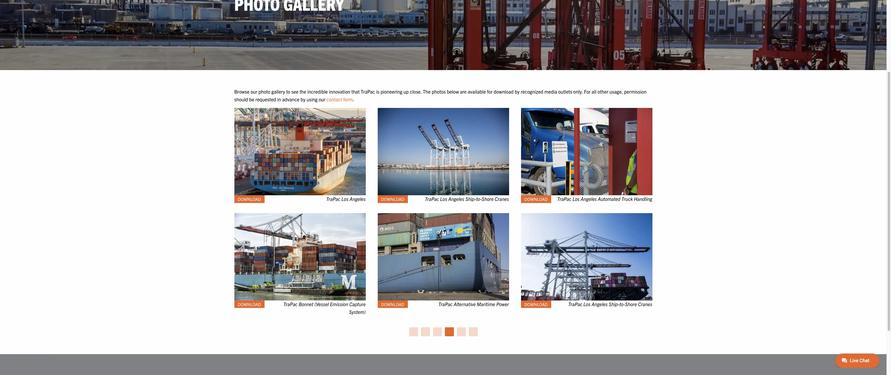Task type: locate. For each thing, give the bounding box(es) containing it.
shore
[[482, 196, 494, 202], [625, 302, 637, 308]]

capture
[[349, 302, 366, 308]]

bonnet
[[299, 302, 313, 308]]

trapac los angeles ship-to-shore cranes image
[[378, 108, 509, 196], [521, 214, 652, 301]]

tab panel containing trapac los angeles
[[228, 108, 658, 327]]

tab panel
[[228, 108, 658, 327]]

close.
[[410, 89, 422, 95]]

usage,
[[609, 89, 623, 95]]

los
[[341, 196, 348, 202], [440, 196, 447, 202], [572, 196, 580, 202], [583, 302, 590, 308]]

1 horizontal spatial trapac los angeles ship-to-shore cranes
[[568, 302, 652, 308]]

our up be
[[251, 89, 257, 95]]

our
[[251, 89, 257, 95], [319, 96, 325, 102]]

below
[[447, 89, 459, 95]]

0 horizontal spatial shore
[[482, 196, 494, 202]]

1 horizontal spatial cranes
[[638, 302, 652, 308]]

trapac los angeles image
[[234, 108, 366, 196]]

to- for the trapac los angeles ship-to-shore cranes 'image' to the top
[[476, 196, 482, 202]]

other
[[597, 89, 608, 95]]

shore for bottom the trapac los angeles ship-to-shore cranes 'image'
[[625, 302, 637, 308]]

0 horizontal spatial ship-
[[465, 196, 476, 202]]

1 vertical spatial shore
[[625, 302, 637, 308]]

0 vertical spatial to-
[[476, 196, 482, 202]]

our down incredible
[[319, 96, 325, 102]]

to-
[[476, 196, 482, 202], [619, 302, 625, 308]]

0 vertical spatial trapac los angeles ship-to-shore cranes
[[425, 196, 509, 202]]

1 vertical spatial our
[[319, 96, 325, 102]]

tab list
[[228, 327, 658, 337]]

1 horizontal spatial to-
[[619, 302, 625, 308]]

permission
[[624, 89, 647, 95]]

main content
[[228, 88, 658, 337]]

1 vertical spatial ship-
[[609, 302, 619, 308]]

1 vertical spatial by
[[301, 96, 305, 102]]

that
[[351, 89, 360, 95]]

1 vertical spatial trapac los angeles ship-to-shore cranes
[[568, 302, 652, 308]]

the
[[423, 89, 431, 95]]

0 vertical spatial by
[[515, 89, 520, 95]]

see
[[291, 89, 298, 95]]

0 vertical spatial cranes
[[495, 196, 509, 202]]

0 horizontal spatial cranes
[[495, 196, 509, 202]]

1 vertical spatial to-
[[619, 302, 625, 308]]

footer
[[0, 355, 887, 376]]

incredible
[[307, 89, 328, 95]]

0 horizontal spatial by
[[301, 96, 305, 102]]

the
[[300, 89, 306, 95]]

download
[[494, 89, 514, 95]]

recognized
[[521, 89, 543, 95]]

by right download
[[515, 89, 520, 95]]

0 horizontal spatial to-
[[476, 196, 482, 202]]

0 horizontal spatial trapac los angeles ship-to-shore cranes
[[425, 196, 509, 202]]

pioneering
[[381, 89, 402, 95]]

available
[[468, 89, 486, 95]]

trapac los angeles ship-to-shore cranes for the trapac los angeles ship-to-shore cranes 'image' to the top
[[425, 196, 509, 202]]

1 vertical spatial cranes
[[638, 302, 652, 308]]

angeles
[[350, 196, 366, 202], [448, 196, 464, 202], [581, 196, 597, 202], [592, 302, 608, 308]]

1 horizontal spatial shore
[[625, 302, 637, 308]]

download for download 'link' associated with trapac alternative maritime power image
[[381, 302, 404, 307]]

1 horizontal spatial trapac los angeles ship-to-shore cranes image
[[521, 214, 652, 301]]

download link for trapac alternative maritime power image
[[378, 301, 408, 309]]

trapac inside the trapac bonnet (vessel emission capture system)
[[283, 302, 298, 308]]

(vessel
[[314, 302, 329, 308]]

requested
[[255, 96, 276, 102]]

by down the
[[301, 96, 305, 102]]

0 vertical spatial ship-
[[465, 196, 476, 202]]

up
[[403, 89, 409, 95]]

.
[[353, 96, 354, 102]]

download
[[238, 197, 261, 202], [381, 197, 404, 202], [524, 197, 548, 202], [238, 302, 261, 307], [381, 302, 404, 307], [524, 302, 548, 307]]

download for download 'link' for the trapac los angeles ship-to-shore cranes 'image' to the top
[[381, 197, 404, 202]]

using
[[307, 96, 318, 102]]

0 vertical spatial our
[[251, 89, 257, 95]]

1 horizontal spatial ship-
[[609, 302, 619, 308]]

0 vertical spatial shore
[[482, 196, 494, 202]]

1 horizontal spatial our
[[319, 96, 325, 102]]

cranes
[[495, 196, 509, 202], [638, 302, 652, 308]]

be
[[249, 96, 254, 102]]

all
[[592, 89, 596, 95]]

trapac bonnet (vessel emission capture system) image
[[234, 214, 366, 301]]

0 horizontal spatial trapac los angeles ship-to-shore cranes image
[[378, 108, 509, 196]]

main content containing browse our photo gallery to see the incredible innovation that trapac is pioneering up close. the photos below are available for download by recognized media outlets only. for all other usage, permission should be requested in advance by using our
[[228, 88, 658, 337]]

ship-
[[465, 196, 476, 202], [609, 302, 619, 308]]

trapac
[[361, 89, 375, 95], [326, 196, 340, 202], [425, 196, 439, 202], [557, 196, 571, 202], [283, 302, 298, 308], [438, 302, 453, 308], [568, 302, 582, 308]]

trapac los angeles ship-to-shore cranes
[[425, 196, 509, 202], [568, 302, 652, 308]]

1 horizontal spatial by
[[515, 89, 520, 95]]

trapac inside 'browse our photo gallery to see the incredible innovation that trapac is pioneering up close. the photos below are available for download by recognized media outlets only. for all other usage, permission should be requested in advance by using our'
[[361, 89, 375, 95]]

download link
[[234, 196, 265, 203], [378, 196, 408, 203], [521, 196, 551, 203], [234, 301, 265, 309], [378, 301, 408, 309], [521, 301, 551, 309]]

trapac los angeles automated truck handling
[[557, 196, 652, 202]]

by
[[515, 89, 520, 95], [301, 96, 305, 102]]

download for download 'link' related to trapac bonnet (vessel emission capture system) image
[[238, 302, 261, 307]]



Task type: vqa. For each thing, say whether or not it's contained in the screenshot.
3-
no



Task type: describe. For each thing, give the bounding box(es) containing it.
in
[[277, 96, 281, 102]]

ship- for bottom the trapac los angeles ship-to-shore cranes 'image'
[[609, 302, 619, 308]]

form
[[343, 96, 353, 102]]

is
[[376, 89, 379, 95]]

download link for trapac bonnet (vessel emission capture system) image
[[234, 301, 265, 309]]

maritime
[[477, 302, 495, 308]]

shore for the trapac los angeles ship-to-shore cranes 'image' to the top
[[482, 196, 494, 202]]

only.
[[573, 89, 583, 95]]

gallery
[[271, 89, 285, 95]]

handling
[[634, 196, 652, 202]]

1 vertical spatial trapac los angeles ship-to-shore cranes image
[[521, 214, 652, 301]]

download for trapac los angeles image's download 'link'
[[238, 197, 261, 202]]

to- for bottom the trapac los angeles ship-to-shore cranes 'image'
[[619, 302, 625, 308]]

contact
[[327, 96, 342, 102]]

alternative
[[454, 302, 476, 308]]

0 horizontal spatial our
[[251, 89, 257, 95]]

photo
[[258, 89, 270, 95]]

outlets
[[558, 89, 572, 95]]

contact form .
[[327, 96, 354, 102]]

0 vertical spatial trapac los angeles ship-to-shore cranes image
[[378, 108, 509, 196]]

system)
[[349, 309, 366, 315]]

download link for the trapac los angeles ship-to-shore cranes 'image' to the top
[[378, 196, 408, 203]]

to
[[286, 89, 290, 95]]

trapac los angeles ship-to-shore cranes for bottom the trapac los angeles ship-to-shore cranes 'image'
[[568, 302, 652, 308]]

browse
[[234, 89, 249, 95]]

browse our photo gallery to see the incredible innovation that trapac is pioneering up close. the photos below are available for download by recognized media outlets only. for all other usage, permission should be requested in advance by using our
[[234, 89, 647, 102]]

download for download 'link' related to bottom the trapac los angeles ship-to-shore cranes 'image'
[[524, 302, 548, 307]]

download link for trapac los angeles image
[[234, 196, 265, 203]]

download link for trapac los angeles automated truck handling image
[[521, 196, 551, 203]]

truck
[[621, 196, 633, 202]]

trapac los angeles
[[326, 196, 366, 202]]

for
[[584, 89, 591, 95]]

ship- for the trapac los angeles ship-to-shore cranes 'image' to the top
[[465, 196, 476, 202]]

photos
[[432, 89, 446, 95]]

should
[[234, 96, 248, 102]]

innovation
[[329, 89, 350, 95]]

are
[[460, 89, 467, 95]]

emission
[[330, 302, 348, 308]]

trapac los angeles automated truck handling image
[[521, 108, 652, 196]]

trapac bonnet (vessel emission capture system)
[[283, 302, 366, 315]]

download for download 'link' corresponding to trapac los angeles automated truck handling image
[[524, 197, 548, 202]]

for
[[487, 89, 493, 95]]

power
[[496, 302, 509, 308]]

advance
[[282, 96, 299, 102]]

trapac alternative maritime power image
[[378, 214, 509, 301]]

trapac alternative maritime power
[[438, 302, 509, 308]]

contact form link
[[327, 96, 353, 102]]

download link for bottom the trapac los angeles ship-to-shore cranes 'image'
[[521, 301, 551, 309]]

automated
[[598, 196, 620, 202]]

media
[[544, 89, 557, 95]]



